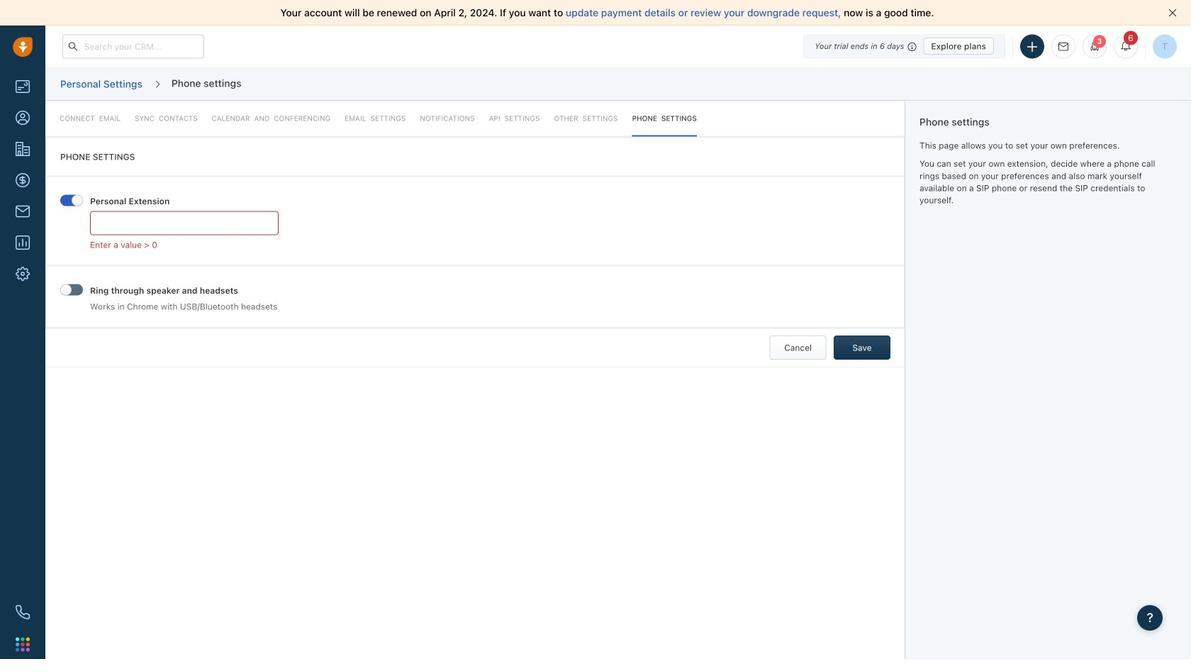 Task type: locate. For each thing, give the bounding box(es) containing it.
freshworks switcher image
[[16, 637, 30, 651]]

Search your CRM... text field
[[62, 34, 204, 59]]

tab list
[[45, 101, 905, 136]]

Enter number text field
[[90, 211, 279, 235]]

close image
[[1169, 9, 1178, 17]]

phone image
[[16, 605, 30, 619]]



Task type: vqa. For each thing, say whether or not it's contained in the screenshot.
mng settings icon
no



Task type: describe. For each thing, give the bounding box(es) containing it.
send email image
[[1059, 42, 1069, 51]]

phone element
[[9, 598, 37, 626]]



